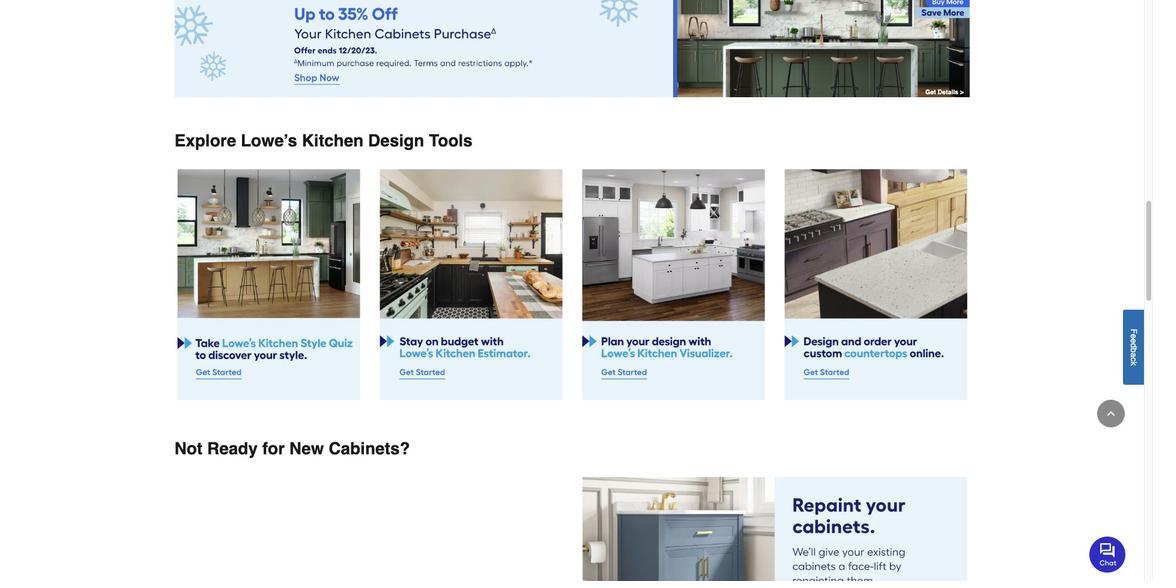 Task type: vqa. For each thing, say whether or not it's contained in the screenshot.
Design And Order Your Custom Countertops Online. Get Started. image
yes



Task type: describe. For each thing, give the bounding box(es) containing it.
explore
[[175, 131, 236, 150]]

b
[[1129, 348, 1139, 353]]

we'll give your existing cabinets a face-lift by repainting them. image
[[582, 477, 967, 581]]

for
[[262, 439, 285, 458]]

not ready for new cabinets?
[[175, 439, 410, 458]]

chevron up image
[[1105, 408, 1117, 420]]

tools
[[429, 131, 473, 150]]

stay on budget with lowe's kitchen estimator. get started. image
[[379, 169, 563, 400]]

c
[[1129, 357, 1139, 362]]

2 e from the top
[[1129, 339, 1139, 343]]

explore lowe's kitchen design tools
[[175, 131, 473, 150]]

chat invite button image
[[1090, 536, 1126, 573]]

k
[[1129, 362, 1139, 366]]

ready
[[207, 439, 258, 458]]

cabinets?
[[329, 439, 410, 458]]



Task type: locate. For each thing, give the bounding box(es) containing it.
design and order your custom countertops online. get started. image
[[784, 169, 967, 400]]

e
[[1129, 334, 1139, 339], [1129, 339, 1139, 343]]

scroll to top element
[[1098, 400, 1125, 428]]

not
[[175, 439, 203, 458]]

a
[[1129, 353, 1139, 357]]

lowe's
[[241, 131, 297, 150]]

take lowe's kitchen style quiz to discover your style. get started. image
[[177, 169, 360, 400]]

f e e d b a c k button
[[1123, 310, 1144, 385]]

e up the d
[[1129, 334, 1139, 339]]

f
[[1129, 329, 1139, 334]]

1 e from the top
[[1129, 334, 1139, 339]]

plan your design with lowe's kitchen visualizer. get started. image
[[582, 169, 765, 400]]

d
[[1129, 343, 1139, 348]]

f e e d b a c k
[[1129, 329, 1139, 366]]

design
[[368, 131, 424, 150]]

e up b
[[1129, 339, 1139, 343]]

new
[[289, 439, 324, 458]]

kitchen
[[302, 131, 364, 150]]

advertisement region
[[175, 0, 970, 100]]



